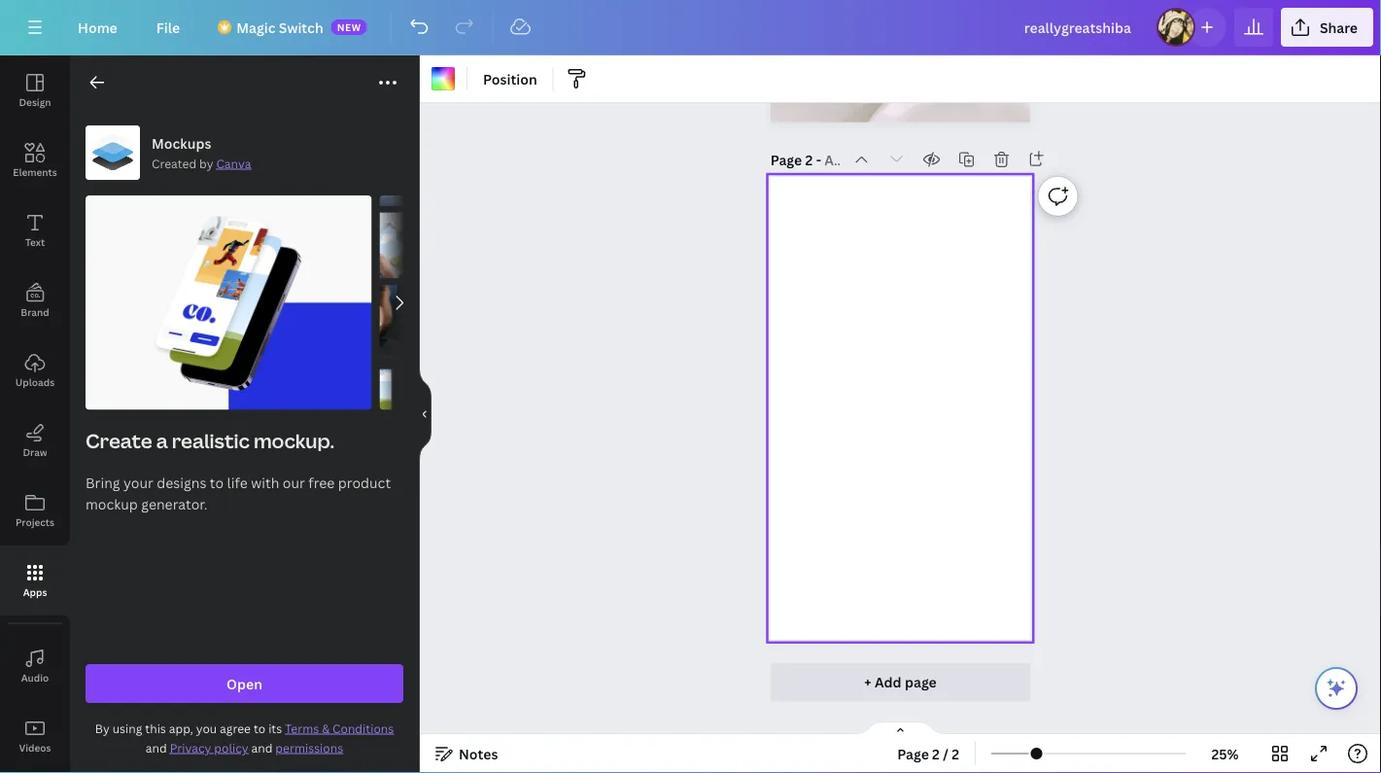 Task type: describe. For each thing, give the bounding box(es) containing it.
mockup
[[86, 495, 138, 514]]

canva assistant image
[[1326, 677, 1349, 700]]

by using this app, you agree to its terms & conditions and privacy policy and permissions
[[95, 720, 394, 756]]

page 2 / 2
[[898, 744, 960, 763]]

share
[[1321, 18, 1359, 36]]

privacy policy link
[[170, 740, 249, 756]]

mockups
[[152, 134, 211, 153]]

file
[[156, 18, 180, 36]]

videos
[[19, 741, 51, 754]]

elements button
[[0, 125, 70, 195]]

&
[[322, 720, 330, 736]]

mockups created by canva
[[152, 134, 251, 171]]

you
[[196, 720, 217, 736]]

magic
[[236, 18, 276, 36]]

to inside the by using this app, you agree to its terms & conditions and privacy policy and permissions
[[254, 720, 266, 736]]

this
[[145, 720, 166, 736]]

side panel tab list
[[0, 55, 70, 771]]

terms
[[285, 720, 319, 736]]

1 and from the left
[[146, 740, 167, 756]]

created
[[152, 155, 197, 171]]

app,
[[169, 720, 193, 736]]

design
[[19, 95, 51, 108]]

your
[[124, 474, 154, 492]]

terms & conditions link
[[285, 720, 394, 736]]

add
[[875, 674, 902, 692]]

switch
[[279, 18, 324, 36]]

page 2 -
[[771, 151, 825, 169]]

projects
[[16, 515, 54, 529]]

text button
[[0, 195, 70, 265]]

draw button
[[0, 406, 70, 476]]

uploads
[[15, 375, 55, 389]]

home
[[78, 18, 117, 36]]

canva link
[[216, 155, 251, 171]]

magic switch
[[236, 18, 324, 36]]

Page title text field
[[825, 150, 841, 170]]

+ add page
[[865, 674, 937, 692]]

its
[[269, 720, 282, 736]]

home link
[[62, 8, 133, 47]]

#ffffff image
[[432, 67, 455, 90]]

share button
[[1282, 8, 1374, 47]]

brand button
[[0, 265, 70, 336]]

permissions link
[[276, 740, 343, 756]]

page for page 2 -
[[771, 151, 802, 169]]

brand
[[21, 305, 49, 318]]

by
[[199, 155, 213, 171]]

our
[[283, 474, 305, 492]]

apps button
[[0, 546, 70, 616]]

to inside bring your designs to life with our free product mockup generator.
[[210, 474, 224, 492]]

2 for -
[[806, 151, 813, 169]]

generator.
[[141, 495, 208, 514]]

show pages image
[[854, 721, 948, 736]]

Design title text field
[[1009, 8, 1149, 47]]



Task type: locate. For each thing, give the bounding box(es) containing it.
1 horizontal spatial to
[[254, 720, 266, 736]]

a
[[156, 428, 168, 454]]

bring your designs to life with our free product mockup generator.
[[86, 474, 391, 514]]

bring
[[86, 474, 120, 492]]

hide image
[[419, 368, 432, 461]]

0 horizontal spatial page
[[771, 151, 802, 169]]

uploads button
[[0, 336, 70, 406]]

1 horizontal spatial page
[[898, 744, 929, 763]]

mockup.
[[254, 428, 335, 454]]

audio
[[21, 671, 49, 684]]

to
[[210, 474, 224, 492], [254, 720, 266, 736]]

create a realistic mockup.
[[86, 428, 335, 454]]

open button
[[86, 664, 404, 703]]

text
[[25, 235, 45, 248]]

by
[[95, 720, 110, 736]]

2 and from the left
[[251, 740, 273, 756]]

create
[[86, 428, 152, 454]]

2 horizontal spatial 2
[[952, 744, 960, 763]]

page for page 2 / 2
[[898, 744, 929, 763]]

+ add page button
[[771, 663, 1031, 702]]

file button
[[141, 8, 196, 47]]

2 left -
[[806, 151, 813, 169]]

free
[[309, 474, 335, 492]]

1 horizontal spatial 2
[[933, 744, 940, 763]]

0 horizontal spatial 2
[[806, 151, 813, 169]]

to left life
[[210, 474, 224, 492]]

audio button
[[0, 631, 70, 701]]

and down its
[[251, 740, 273, 756]]

position
[[483, 70, 537, 88]]

mockups's icon image
[[86, 125, 140, 180]]

2 for /
[[933, 744, 940, 763]]

with
[[251, 474, 279, 492]]

2 right the /
[[952, 744, 960, 763]]

apps
[[23, 585, 47, 599]]

0 horizontal spatial to
[[210, 474, 224, 492]]

canva
[[216, 155, 251, 171]]

25% button
[[1194, 738, 1257, 769]]

page 2 / 2 button
[[890, 738, 968, 769]]

projects button
[[0, 476, 70, 546]]

conditions
[[333, 720, 394, 736]]

product
[[338, 474, 391, 492]]

realistic
[[172, 428, 250, 454]]

25%
[[1212, 744, 1239, 763]]

notes button
[[428, 738, 506, 769]]

design button
[[0, 55, 70, 125]]

elements
[[13, 165, 57, 178]]

main menu bar
[[0, 0, 1382, 55]]

policy
[[214, 740, 249, 756]]

position button
[[476, 63, 545, 94]]

2
[[806, 151, 813, 169], [933, 744, 940, 763], [952, 744, 960, 763]]

draw
[[23, 445, 47, 459]]

videos button
[[0, 701, 70, 771]]

life
[[227, 474, 248, 492]]

privacy
[[170, 740, 211, 756]]

0 vertical spatial to
[[210, 474, 224, 492]]

1 vertical spatial to
[[254, 720, 266, 736]]

+
[[865, 674, 872, 692]]

permissions
[[276, 740, 343, 756]]

1 vertical spatial page
[[898, 744, 929, 763]]

-
[[817, 151, 822, 169]]

new
[[337, 20, 362, 34]]

designs
[[157, 474, 207, 492]]

page
[[905, 674, 937, 692]]

0 vertical spatial page
[[771, 151, 802, 169]]

page left -
[[771, 151, 802, 169]]

page down show pages image
[[898, 744, 929, 763]]

0 horizontal spatial and
[[146, 740, 167, 756]]

and down this
[[146, 740, 167, 756]]

page
[[771, 151, 802, 169], [898, 744, 929, 763]]

agree
[[220, 720, 251, 736]]

notes
[[459, 744, 498, 763]]

to left its
[[254, 720, 266, 736]]

using
[[113, 720, 142, 736]]

open
[[227, 674, 263, 693]]

1 horizontal spatial and
[[251, 740, 273, 756]]

2 left the /
[[933, 744, 940, 763]]

page inside button
[[898, 744, 929, 763]]

and
[[146, 740, 167, 756], [251, 740, 273, 756]]

/
[[944, 744, 949, 763]]



Task type: vqa. For each thing, say whether or not it's contained in the screenshot.
POLICY
yes



